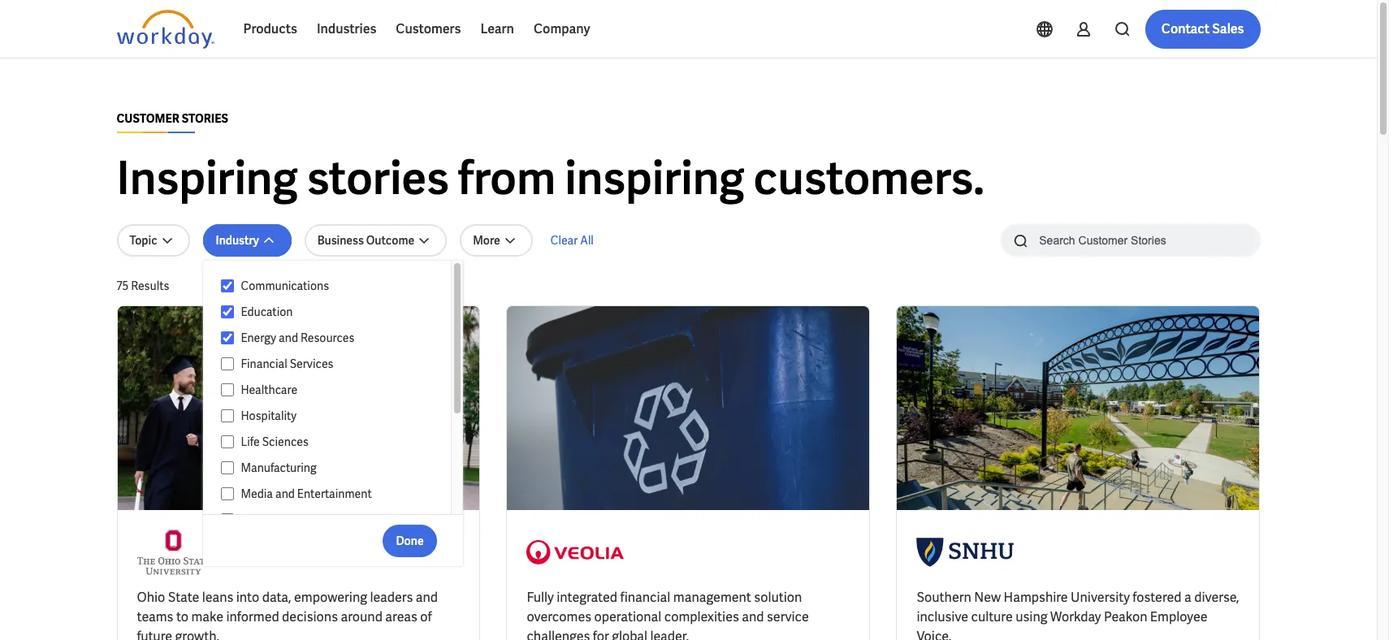 Task type: vqa. For each thing, say whether or not it's contained in the screenshot.
we to the left
no



Task type: locate. For each thing, give the bounding box(es) containing it.
inspiring
[[565, 149, 744, 208]]

services
[[290, 357, 333, 371]]

customers button
[[386, 10, 471, 49]]

inclusive
[[917, 608, 968, 625]]

data,
[[262, 589, 291, 606]]

energy
[[241, 331, 276, 345]]

topic button
[[117, 224, 190, 257]]

None checkbox
[[221, 305, 234, 319], [221, 331, 234, 345], [221, 461, 234, 475], [221, 487, 234, 501], [221, 513, 234, 527], [221, 305, 234, 319], [221, 331, 234, 345], [221, 461, 234, 475], [221, 487, 234, 501], [221, 513, 234, 527]]

sciences
[[262, 435, 309, 449]]

life sciences
[[241, 435, 309, 449]]

fully
[[527, 589, 554, 606]]

ohio
[[137, 589, 165, 606]]

outcome
[[366, 233, 414, 248]]

growth.
[[175, 628, 220, 640]]

diverse,
[[1194, 589, 1239, 606]]

fully integrated financial management solution overcomes operational complexities and service challenges for global leader.
[[527, 589, 809, 640]]

healthcare link
[[234, 380, 435, 400]]

and up financial services
[[279, 331, 298, 345]]

make
[[191, 608, 223, 625]]

industries button
[[307, 10, 386, 49]]

more button
[[460, 224, 533, 257]]

and up of
[[416, 589, 438, 606]]

employee
[[1150, 608, 1208, 625]]

integrated
[[557, 589, 617, 606]]

financial
[[241, 357, 287, 371]]

challenges
[[527, 628, 590, 640]]

nonprofit
[[241, 513, 290, 527]]

state
[[168, 589, 199, 606]]

management
[[673, 589, 751, 606]]

education
[[241, 305, 293, 319]]

industries
[[317, 20, 376, 37]]

learn button
[[471, 10, 524, 49]]

energy and resources
[[241, 331, 354, 345]]

areas
[[385, 608, 417, 625]]

empowering
[[294, 589, 367, 606]]

hospitality
[[241, 409, 297, 423]]

customers.
[[753, 149, 985, 208]]

learn
[[480, 20, 514, 37]]

contact sales link
[[1145, 10, 1260, 49]]

clear
[[551, 233, 578, 248]]

life sciences link
[[234, 432, 435, 452]]

inspiring stories from inspiring customers.
[[117, 149, 985, 208]]

healthcare
[[241, 383, 297, 397]]

company
[[534, 20, 590, 37]]

communications link
[[234, 276, 435, 296]]

and
[[279, 331, 298, 345], [275, 487, 295, 501], [416, 589, 438, 606], [742, 608, 764, 625]]

leader.
[[650, 628, 689, 640]]

the ohio state university image
[[137, 530, 210, 575]]

service
[[767, 608, 809, 625]]

contact
[[1161, 20, 1210, 37]]

75
[[117, 279, 129, 293]]

None checkbox
[[221, 279, 234, 293], [221, 357, 234, 371], [221, 383, 234, 397], [221, 409, 234, 423], [221, 435, 234, 449], [221, 279, 234, 293], [221, 357, 234, 371], [221, 383, 234, 397], [221, 409, 234, 423], [221, 435, 234, 449]]

operational
[[594, 608, 662, 625]]

company button
[[524, 10, 600, 49]]

energy and resources link
[[234, 328, 435, 348]]

workday
[[1050, 608, 1101, 625]]

and down manufacturing
[[275, 487, 295, 501]]

and down solution
[[742, 608, 764, 625]]

fostered
[[1133, 589, 1182, 606]]

veolia (es) uk limited (fin) image
[[527, 530, 624, 575]]

hospitality link
[[234, 406, 435, 426]]

done
[[396, 533, 424, 548]]

complexities
[[664, 608, 739, 625]]

media
[[241, 487, 273, 501]]

communications
[[241, 279, 329, 293]]

and inside media and entertainment link
[[275, 487, 295, 501]]

media and entertainment
[[241, 487, 372, 501]]

clear all button
[[546, 224, 599, 257]]



Task type: describe. For each thing, give the bounding box(es) containing it.
university
[[1071, 589, 1130, 606]]

and inside the fully integrated financial management solution overcomes operational complexities and service challenges for global leader.
[[742, 608, 764, 625]]

leans
[[202, 589, 233, 606]]

education link
[[234, 302, 435, 322]]

overcomes
[[527, 608, 591, 625]]

future
[[137, 628, 172, 640]]

decisions
[[282, 608, 338, 625]]

products button
[[234, 10, 307, 49]]

Search Customer Stories text field
[[1029, 226, 1229, 254]]

manufacturing link
[[234, 458, 435, 478]]

new
[[974, 589, 1001, 606]]

resources
[[301, 331, 354, 345]]

stories
[[182, 111, 228, 126]]

hampshire
[[1004, 589, 1068, 606]]

products
[[243, 20, 297, 37]]

more
[[473, 233, 500, 248]]

customer
[[117, 111, 179, 126]]

financial services
[[241, 357, 333, 371]]

global
[[612, 628, 647, 640]]

life
[[241, 435, 260, 449]]

a
[[1184, 589, 1192, 606]]

customers
[[396, 20, 461, 37]]

done button
[[383, 524, 437, 557]]

from
[[458, 149, 556, 208]]

using
[[1016, 608, 1048, 625]]

to
[[176, 608, 189, 625]]

southern new hampshire university fostered a diverse, inclusive culture using workday peakon employee voice.
[[917, 589, 1239, 640]]

leaders
[[370, 589, 413, 606]]

for
[[593, 628, 609, 640]]

results
[[131, 279, 169, 293]]

and inside the energy and resources link
[[279, 331, 298, 345]]

financial
[[620, 589, 670, 606]]

manufacturing
[[241, 461, 317, 475]]

culture
[[971, 608, 1013, 625]]

informed
[[226, 608, 279, 625]]

ohio state leans into data, empowering leaders and teams to make informed decisions around areas of future growth.
[[137, 589, 438, 640]]

go to the homepage image
[[117, 10, 214, 49]]

media and entertainment link
[[234, 484, 435, 504]]

entertainment
[[297, 487, 372, 501]]

topic
[[130, 233, 157, 248]]

solution
[[754, 589, 802, 606]]

all
[[580, 233, 594, 248]]

around
[[341, 608, 383, 625]]

into
[[236, 589, 259, 606]]

industry button
[[203, 224, 291, 257]]

customer stories
[[117, 111, 228, 126]]

of
[[420, 608, 432, 625]]

and inside 'ohio state leans into data, empowering leaders and teams to make informed decisions around areas of future growth.'
[[416, 589, 438, 606]]

industry
[[216, 233, 259, 248]]

peakon
[[1104, 608, 1147, 625]]

75 results
[[117, 279, 169, 293]]

sales
[[1212, 20, 1244, 37]]

clear all
[[551, 233, 594, 248]]

southern new hampshire university image
[[917, 530, 1014, 575]]

financial services link
[[234, 354, 435, 374]]

teams
[[137, 608, 173, 625]]

voice.
[[917, 628, 952, 640]]

southern
[[917, 589, 971, 606]]

business outcome
[[317, 233, 414, 248]]

business outcome button
[[304, 224, 447, 257]]

nonprofit link
[[234, 510, 435, 530]]

business
[[317, 233, 364, 248]]

contact sales
[[1161, 20, 1244, 37]]

inspiring
[[117, 149, 298, 208]]

stories
[[307, 149, 449, 208]]



